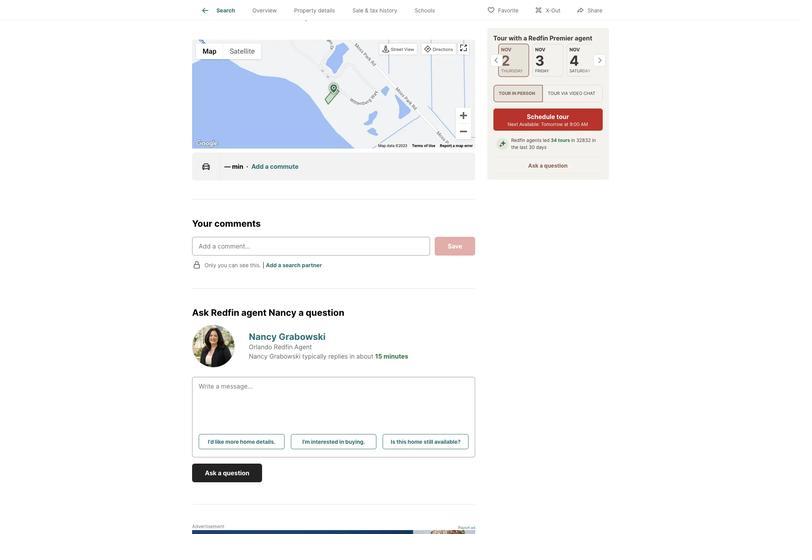 Task type: describe. For each thing, give the bounding box(es) containing it.
you
[[218, 262, 227, 269]]

minute
[[246, 4, 267, 12]]

32832
[[577, 137, 592, 143]]

report for report ad
[[459, 526, 470, 530]]

advertisement
[[192, 524, 225, 530]]

ago
[[269, 4, 280, 12]]

map region
[[139, 0, 538, 170]]

ask a question link
[[529, 162, 568, 169]]

list box containing tour in person
[[494, 85, 603, 102]]

tab list containing search
[[192, 0, 450, 20]]

0 vertical spatial ask
[[529, 162, 539, 169]]

2:16pm)
[[328, 4, 352, 12]]

property details tab
[[286, 1, 344, 20]]

i'm
[[303, 439, 310, 445]]

comments
[[215, 218, 261, 229]]

9:00
[[570, 122, 580, 127]]

buying.
[[346, 439, 365, 445]]

saturday
[[570, 69, 591, 74]]

34
[[551, 137, 558, 143]]

friday
[[536, 69, 550, 74]]

0 vertical spatial nancy
[[269, 308, 297, 319]]

1 vertical spatial nancy
[[249, 332, 277, 342]]

1 horizontal spatial agent
[[576, 34, 593, 42]]

|
[[263, 262, 265, 269]]

property
[[294, 7, 317, 14]]

sale & tax history tab
[[344, 1, 406, 20]]

agents
[[527, 137, 542, 143]]

use
[[429, 143, 436, 148]]

street view button
[[381, 44, 417, 55]]

0 vertical spatial question
[[545, 162, 568, 169]]

nov for 2
[[502, 47, 512, 53]]

report ad
[[459, 526, 476, 530]]

tax
[[370, 7, 378, 14]]

nov for 4
[[570, 47, 581, 53]]

a left search on the left of page
[[278, 262, 282, 269]]

error
[[465, 143, 473, 148]]

a down days on the top
[[540, 162, 544, 169]]

a left commute
[[265, 163, 269, 170]]

in the last 30 days
[[512, 137, 597, 150]]

view
[[405, 47, 415, 52]]

report ad button
[[459, 526, 476, 532]]

a inside button
[[218, 469, 222, 477]]

—
[[225, 163, 231, 170]]

details.
[[256, 439, 276, 445]]

0 vertical spatial ask a question
[[529, 162, 568, 169]]

x-out
[[546, 7, 561, 13]]

redfin checked: 1 minute ago (nov 1, 2023 at 2:16pm) • source: stellar mls as distributed by mls grid # o6029473
[[192, 4, 375, 21]]

schools
[[415, 7, 435, 14]]

#
[[339, 13, 343, 21]]

commute
[[270, 163, 299, 170]]

satellite
[[230, 47, 255, 55]]

in inside nancy grabowski orlando redfin agent nancy grabowski typically replies in about 15 minutes
[[350, 353, 355, 361]]

Write a message... text field
[[199, 382, 469, 410]]

i'd
[[208, 439, 214, 445]]

as
[[259, 13, 266, 21]]

Add a comment... text field
[[199, 242, 424, 251]]

add a commute button
[[252, 162, 299, 171]]

tour for tour with a redfin premier agent
[[494, 34, 508, 42]]

previous image
[[491, 54, 503, 67]]

with
[[509, 34, 523, 42]]

is this home still available?
[[391, 439, 461, 445]]

nov 2 thursday
[[502, 47, 524, 74]]

schedule
[[528, 113, 556, 121]]

of
[[425, 143, 428, 148]]

•
[[193, 13, 197, 21]]

in inside in the last 30 days
[[593, 137, 597, 143]]

©2023
[[396, 143, 408, 148]]

via
[[562, 91, 569, 96]]

search link
[[201, 6, 235, 15]]

satellite button
[[223, 43, 262, 59]]

partner
[[302, 262, 322, 269]]

&
[[365, 7, 369, 14]]

a left map on the top of the page
[[453, 143, 455, 148]]

the
[[512, 145, 519, 150]]

redfin up the "nov 3 friday"
[[529, 34, 549, 42]]

distributed
[[267, 13, 300, 21]]

a up nancy grabowski link
[[299, 308, 304, 319]]

i'd like more home details.
[[208, 439, 276, 445]]

tour in person
[[499, 91, 536, 96]]

30
[[530, 145, 536, 150]]

premier
[[550, 34, 574, 42]]

ask inside button
[[205, 469, 217, 477]]

map for map data ©2023
[[379, 143, 386, 148]]

2
[[502, 52, 511, 69]]

1 horizontal spatial add
[[266, 262, 277, 269]]

history
[[380, 7, 398, 14]]

share
[[588, 7, 603, 13]]

tour with a redfin premier agent
[[494, 34, 593, 42]]

chat
[[584, 91, 596, 96]]

min
[[232, 163, 244, 170]]

is this home still available? button
[[383, 434, 469, 450]]

schools tab
[[406, 1, 444, 20]]

ask a question button
[[192, 464, 263, 483]]

15
[[376, 353, 383, 361]]

map button
[[196, 43, 223, 59]]

property details
[[294, 7, 335, 14]]

minutes
[[384, 353, 409, 361]]

home inside button
[[240, 439, 255, 445]]

ad region
[[192, 531, 476, 534]]

terms
[[412, 143, 424, 148]]

your comments
[[192, 218, 261, 229]]

at inside "redfin checked: 1 minute ago (nov 1, 2023 at 2:16pm) • source: stellar mls as distributed by mls grid # o6029473"
[[321, 4, 326, 12]]

map
[[456, 143, 464, 148]]

in inside button
[[340, 439, 344, 445]]

orlando
[[249, 343, 272, 351]]



Task type: locate. For each thing, give the bounding box(es) containing it.
directions
[[433, 47, 454, 52]]

tour for tour via video chat
[[549, 91, 561, 96]]

street view
[[391, 47, 415, 52]]

1 vertical spatial agent
[[242, 308, 267, 319]]

your
[[192, 218, 212, 229]]

source:
[[198, 13, 220, 21]]

redfin up • at left
[[192, 4, 211, 12]]

redfin up orlando redfin agentnancy grabowski 'image'
[[211, 308, 239, 319]]

report left map on the top of the page
[[440, 143, 452, 148]]

video
[[570, 91, 583, 96]]

0 vertical spatial at
[[321, 4, 326, 12]]

report for report a map error
[[440, 143, 452, 148]]

tab list
[[192, 0, 450, 20]]

mls down minute
[[244, 13, 257, 21]]

street
[[391, 47, 403, 52]]

2023
[[304, 4, 319, 12]]

agent
[[576, 34, 593, 42], [242, 308, 267, 319]]

in left the "about"
[[350, 353, 355, 361]]

i'm interested in buying.
[[303, 439, 365, 445]]

still
[[424, 439, 434, 445]]

0 horizontal spatial at
[[321, 4, 326, 12]]

1 vertical spatial ask
[[192, 308, 209, 319]]

ask
[[529, 162, 539, 169], [192, 308, 209, 319], [205, 469, 217, 477]]

by
[[301, 13, 309, 21]]

redfin inside nancy grabowski orlando redfin agent nancy grabowski typically replies in about 15 minutes
[[274, 343, 293, 351]]

1 home from the left
[[240, 439, 255, 445]]

0 vertical spatial grabowski
[[279, 332, 326, 342]]

details
[[318, 7, 335, 14]]

1 horizontal spatial mls
[[310, 13, 323, 21]]

2 vertical spatial question
[[223, 469, 250, 477]]

nov 3 friday
[[536, 47, 550, 74]]

ask a question
[[529, 162, 568, 169], [205, 469, 250, 477]]

home inside button
[[408, 439, 423, 445]]

out
[[552, 7, 561, 13]]

4
[[570, 52, 580, 69]]

tour left person at the top right of the page
[[499, 91, 512, 96]]

1
[[241, 4, 244, 12]]

ask up orlando redfin agentnancy grabowski 'image'
[[192, 308, 209, 319]]

ask a question down more
[[205, 469, 250, 477]]

redfin up the
[[512, 137, 526, 143]]

nov inside nov 4 saturday
[[570, 47, 581, 53]]

2 vertical spatial ask
[[205, 469, 217, 477]]

map left data
[[379, 143, 386, 148]]

orlando redfin agentnancy grabowski image
[[192, 325, 235, 368]]

0 horizontal spatial nov
[[502, 47, 512, 53]]

a
[[524, 34, 528, 42], [453, 143, 455, 148], [540, 162, 544, 169], [265, 163, 269, 170], [278, 262, 282, 269], [299, 308, 304, 319], [218, 469, 222, 477]]

grabowski
[[279, 332, 326, 342], [270, 353, 301, 361]]

question
[[545, 162, 568, 169], [306, 308, 345, 319], [223, 469, 250, 477]]

0 vertical spatial map
[[203, 47, 217, 55]]

0 horizontal spatial agent
[[242, 308, 267, 319]]

0 horizontal spatial question
[[223, 469, 250, 477]]

report left ad
[[459, 526, 470, 530]]

am
[[582, 122, 589, 127]]

2 home from the left
[[408, 439, 423, 445]]

add a search partner button
[[266, 262, 322, 269]]

3 nov from the left
[[570, 47, 581, 53]]

a down like
[[218, 469, 222, 477]]

available?
[[435, 439, 461, 445]]

led
[[544, 137, 550, 143]]

(nov
[[282, 4, 296, 12]]

schedule tour next available: tomorrow at 9:00 am
[[509, 113, 589, 127]]

map inside popup button
[[203, 47, 217, 55]]

in right 32832
[[593, 137, 597, 143]]

ask a question down days on the top
[[529, 162, 568, 169]]

agent
[[295, 343, 312, 351]]

grabowski down nancy grabowski link
[[270, 353, 301, 361]]

1 vertical spatial at
[[565, 122, 569, 127]]

question down in the last 30 days
[[545, 162, 568, 169]]

only
[[205, 262, 216, 269]]

1 horizontal spatial home
[[408, 439, 423, 445]]

nancy up nancy grabowski link
[[269, 308, 297, 319]]

map left satellite popup button
[[203, 47, 217, 55]]

menu bar
[[196, 43, 262, 59]]

a right with
[[524, 34, 528, 42]]

this
[[397, 439, 407, 445]]

like
[[215, 439, 224, 445]]

nancy up the orlando
[[249, 332, 277, 342]]

redfin agents led 34 tours in 32832
[[512, 137, 592, 143]]

tomorrow
[[542, 122, 564, 127]]

person
[[518, 91, 536, 96]]

this.
[[250, 262, 261, 269]]

ask down i'd
[[205, 469, 217, 477]]

menu bar containing map
[[196, 43, 262, 59]]

0 horizontal spatial home
[[240, 439, 255, 445]]

nancy down the orlando
[[249, 353, 268, 361]]

0 horizontal spatial add
[[252, 163, 264, 170]]

home right more
[[240, 439, 255, 445]]

stellar
[[224, 13, 242, 21]]

in inside list box
[[513, 91, 517, 96]]

1 horizontal spatial nov
[[536, 47, 546, 53]]

1 vertical spatial question
[[306, 308, 345, 319]]

2 vertical spatial nancy
[[249, 353, 268, 361]]

save
[[448, 243, 463, 250]]

search
[[217, 7, 235, 14]]

at inside schedule tour next available: tomorrow at 9:00 am
[[565, 122, 569, 127]]

redfin inside "redfin checked: 1 minute ago (nov 1, 2023 at 2:16pm) • source: stellar mls as distributed by mls grid # o6029473"
[[192, 4, 211, 12]]

grid
[[325, 13, 338, 21]]

sale
[[353, 7, 364, 14]]

question down more
[[223, 469, 250, 477]]

in right tours
[[572, 137, 576, 143]]

last
[[520, 145, 528, 150]]

None button
[[499, 44, 530, 77], [533, 44, 564, 77], [568, 44, 599, 77], [499, 44, 530, 77], [533, 44, 564, 77], [568, 44, 599, 77]]

ask down the 30
[[529, 162, 539, 169]]

| add a search partner
[[263, 262, 322, 269]]

terms of use
[[412, 143, 436, 148]]

x-
[[546, 7, 552, 13]]

at up grid
[[321, 4, 326, 12]]

nov down the 'tour with a redfin premier agent' at the right top
[[536, 47, 546, 53]]

i'd like more home details. button
[[199, 434, 285, 450]]

at left "9:00"
[[565, 122, 569, 127]]

overview
[[253, 7, 277, 14]]

question up nancy grabowski orlando redfin agent nancy grabowski typically replies in about 15 minutes
[[306, 308, 345, 319]]

0 vertical spatial agent
[[576, 34, 593, 42]]

1 horizontal spatial report
[[459, 526, 470, 530]]

·
[[247, 163, 249, 170]]

agent right premier
[[576, 34, 593, 42]]

1 vertical spatial map
[[379, 143, 386, 148]]

favorite
[[499, 7, 519, 13]]

add right the ·
[[252, 163, 264, 170]]

nov down premier
[[570, 47, 581, 53]]

checked:
[[213, 4, 240, 12]]

tour left with
[[494, 34, 508, 42]]

nov inside 'nov 2 thursday'
[[502, 47, 512, 53]]

1,
[[297, 4, 302, 12]]

grabowski up agent
[[279, 332, 326, 342]]

in left person at the top right of the page
[[513, 91, 517, 96]]

is
[[391, 439, 396, 445]]

report a map error link
[[440, 143, 473, 148]]

1 horizontal spatial ask a question
[[529, 162, 568, 169]]

1 vertical spatial grabowski
[[270, 353, 301, 361]]

at
[[321, 4, 326, 12], [565, 122, 569, 127]]

sale & tax history
[[353, 7, 398, 14]]

1 nov from the left
[[502, 47, 512, 53]]

nancy
[[269, 308, 297, 319], [249, 332, 277, 342], [249, 353, 268, 361]]

terms of use link
[[412, 143, 436, 148]]

— min · add a commute
[[225, 163, 299, 170]]

search
[[283, 262, 301, 269]]

overview tab
[[244, 1, 286, 20]]

2 mls from the left
[[310, 13, 323, 21]]

0 horizontal spatial ask a question
[[205, 469, 250, 477]]

mls
[[244, 13, 257, 21], [310, 13, 323, 21]]

data
[[387, 143, 395, 148]]

i'm interested in buying. button
[[291, 434, 377, 450]]

1 vertical spatial report
[[459, 526, 470, 530]]

0 horizontal spatial report
[[440, 143, 452, 148]]

nov inside the "nov 3 friday"
[[536, 47, 546, 53]]

nov down with
[[502, 47, 512, 53]]

tour left via
[[549, 91, 561, 96]]

google image
[[194, 138, 220, 149]]

nov for 3
[[536, 47, 546, 53]]

map for map
[[203, 47, 217, 55]]

0 horizontal spatial map
[[203, 47, 217, 55]]

in
[[513, 91, 517, 96], [572, 137, 576, 143], [593, 137, 597, 143], [350, 353, 355, 361], [340, 439, 344, 445]]

1 vertical spatial add
[[266, 262, 277, 269]]

redfin down nancy grabowski link
[[274, 343, 293, 351]]

x-out button
[[529, 2, 568, 18]]

1 vertical spatial ask a question
[[205, 469, 250, 477]]

0 vertical spatial add
[[252, 163, 264, 170]]

question inside button
[[223, 469, 250, 477]]

add right "|"
[[266, 262, 277, 269]]

interested
[[311, 439, 338, 445]]

1 horizontal spatial question
[[306, 308, 345, 319]]

1 horizontal spatial at
[[565, 122, 569, 127]]

list box
[[494, 85, 603, 102]]

can
[[229, 262, 238, 269]]

next image
[[594, 54, 607, 67]]

typically
[[303, 353, 327, 361]]

report inside button
[[459, 526, 470, 530]]

nancy grabowski link
[[249, 332, 326, 342]]

replies
[[329, 353, 348, 361]]

in left buying.
[[340, 439, 344, 445]]

0 horizontal spatial mls
[[244, 13, 257, 21]]

only you can see this.
[[205, 262, 261, 269]]

2 horizontal spatial question
[[545, 162, 568, 169]]

tour for tour in person
[[499, 91, 512, 96]]

home left still
[[408, 439, 423, 445]]

1 horizontal spatial map
[[379, 143, 386, 148]]

0 vertical spatial report
[[440, 143, 452, 148]]

ask redfin agent nancy a question
[[192, 308, 345, 319]]

ask a question inside button
[[205, 469, 250, 477]]

1 mls from the left
[[244, 13, 257, 21]]

2 nov from the left
[[536, 47, 546, 53]]

mls down 2023
[[310, 13, 323, 21]]

share button
[[571, 2, 610, 18]]

2 horizontal spatial nov
[[570, 47, 581, 53]]

agent up the orlando
[[242, 308, 267, 319]]

next
[[509, 122, 519, 127]]



Task type: vqa. For each thing, say whether or not it's contained in the screenshot.
or
no



